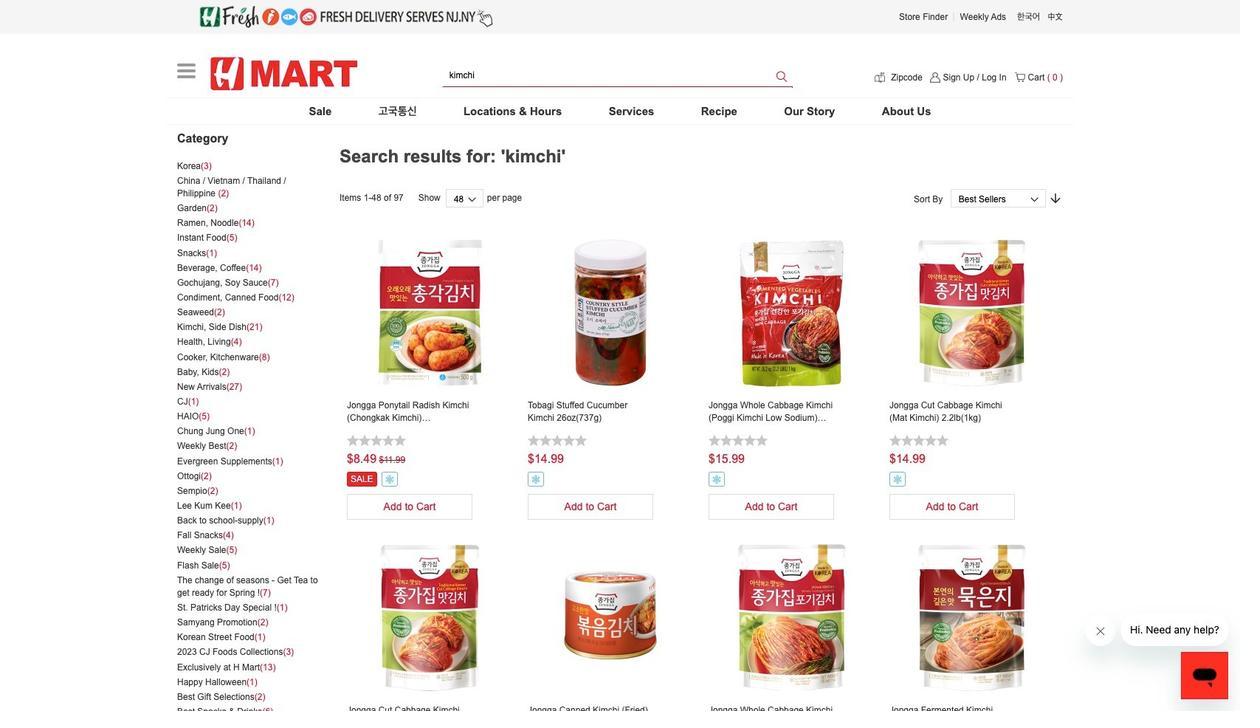 Task type: vqa. For each thing, say whether or not it's contained in the screenshot.
left restaurant image
no



Task type: locate. For each thing, give the bounding box(es) containing it.
4 0% image from the left
[[888, 433, 950, 447]]

0% image
[[346, 433, 408, 447], [527, 433, 589, 447], [707, 433, 770, 447], [888, 433, 950, 447]]

chongga fermented kimchi (muk eun ji) 2.2lb(1kg), 종가집 종가 묵은지 2.2lb(1kg) image
[[890, 534, 1056, 700]]

0% image for chongga whole cabbage kimchi (poggi kimchi low sodium) 2.2lb(1kg), 종가집 건강한 포기김치 2.2lb(1kg) image
[[707, 433, 770, 447]]

chongga ponytail radish kimchi (chongkak kimchi) 17.6oz(500g), 종가 총각김치 17.6oz(500g) image
[[347, 229, 513, 395]]

chongga cut cabbage kimchi (mat kimchi) 2.2lb(1kg) , 종가집 종가집 맛김치 2.2lb(1kg) image
[[890, 229, 1056, 395]]

chongga whole cabbage kimchi (poggi kimchi low sodium) 2.2lb(1kg), 종가집 건강한 포기김치 2.2lb(1kg) image
[[709, 229, 875, 395]]

Trending: #Hangwa #Buldak #Tea text field
[[443, 65, 793, 87]]

chongga whole cabbage kimchi (poggi kimchi) 2.2lb(1kg), 종가집 종가 포기김치 2.2lb(1kg) image
[[709, 534, 875, 700]]

hfresh image
[[199, 6, 493, 28]]

heading
[[177, 132, 325, 145]]

0% image for the tobagi stuffed cucumber kimchi 26oz(737g), 토바기 오이소박이 김치 26oz(737g) image
[[527, 433, 589, 447]]

3 0% image from the left
[[707, 433, 770, 447]]

1 0% image from the left
[[346, 433, 408, 447]]

chongga cut cabbage kimchi (mat kimchi) 17.6oz(500g), 종가집 종가집 맛김치 17.6oz(500g) image
[[347, 534, 513, 700]]

h mart image
[[210, 49, 358, 99]]

2 0% image from the left
[[527, 433, 589, 447]]



Task type: describe. For each thing, give the bounding box(es) containing it.
0% image for chongga cut cabbage kimchi (mat kimchi) 2.2lb(1kg) , 종가집 종가집 맛김치 2.2lb(1kg) image
[[888, 433, 950, 447]]

0% image for chongga ponytail radish kimchi (chongkak kimchi) 17.6oz(500g), 종가 총각김치 17.6oz(500g) image
[[346, 433, 408, 447]]

tobagi stuffed cucumber kimchi 26oz(737g), 토바기 오이소박이 김치 26oz(737g) image
[[528, 229, 694, 395]]

jongga canned kimch (fried) 5.64oz(160g), 종가집 캔볶음김치 고소한맛 5.64oz(160g) image
[[528, 534, 694, 700]]



